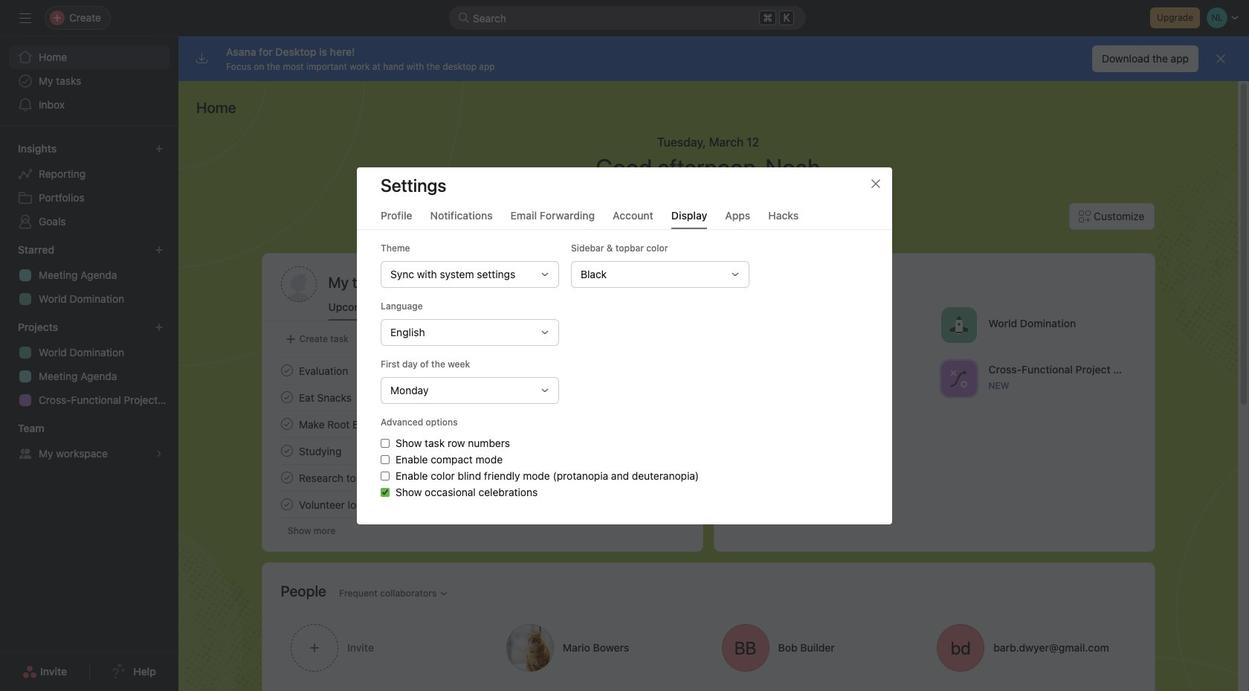 Task type: vqa. For each thing, say whether or not it's contained in the screenshot.
Team
no



Task type: describe. For each thing, give the bounding box(es) containing it.
insights element
[[0, 135, 179, 237]]

4 mark complete checkbox from the top
[[278, 442, 296, 460]]

1 mark complete checkbox from the top
[[278, 362, 296, 379]]

2 mark complete checkbox from the top
[[278, 388, 296, 406]]

3 mark complete checkbox from the top
[[278, 415, 296, 433]]

mark complete image for 2nd the mark complete option from the bottom
[[278, 469, 296, 486]]

starred element
[[0, 237, 179, 314]]

projects element
[[0, 314, 179, 415]]

hide sidebar image
[[19, 12, 31, 24]]

global element
[[0, 36, 179, 126]]

6 mark complete checkbox from the top
[[278, 495, 296, 513]]

prominent image
[[458, 12, 470, 24]]

1 mark complete image from the top
[[278, 415, 296, 433]]



Task type: locate. For each thing, give the bounding box(es) containing it.
3 mark complete image from the top
[[278, 469, 296, 486]]

2 mark complete image from the top
[[278, 388, 296, 406]]

1 vertical spatial mark complete image
[[278, 442, 296, 460]]

mark complete image for 1st the mark complete option from the top
[[278, 362, 296, 379]]

line_and_symbols image
[[950, 369, 968, 387]]

dismiss image
[[1215, 53, 1227, 65]]

add profile photo image
[[281, 266, 317, 302]]

2 mark complete image from the top
[[278, 442, 296, 460]]

1 mark complete image from the top
[[278, 362, 296, 379]]

None checkbox
[[381, 455, 390, 464], [381, 471, 390, 480], [381, 455, 390, 464], [381, 471, 390, 480]]

mark complete image for sixth the mark complete option from the top
[[278, 495, 296, 513]]

mark complete image
[[278, 415, 296, 433], [278, 442, 296, 460]]

close image
[[870, 177, 882, 189]]

5 mark complete checkbox from the top
[[278, 469, 296, 486]]

mark complete image
[[278, 362, 296, 379], [278, 388, 296, 406], [278, 469, 296, 486], [278, 495, 296, 513]]

0 vertical spatial mark complete image
[[278, 415, 296, 433]]

None checkbox
[[381, 438, 390, 447], [381, 488, 390, 497], [381, 438, 390, 447], [381, 488, 390, 497]]

4 mark complete image from the top
[[278, 495, 296, 513]]

mark complete image for second the mark complete option from the top of the page
[[278, 388, 296, 406]]

Mark complete checkbox
[[278, 362, 296, 379], [278, 388, 296, 406], [278, 415, 296, 433], [278, 442, 296, 460], [278, 469, 296, 486], [278, 495, 296, 513]]

rocket image
[[950, 316, 968, 334]]

teams element
[[0, 415, 179, 469]]



